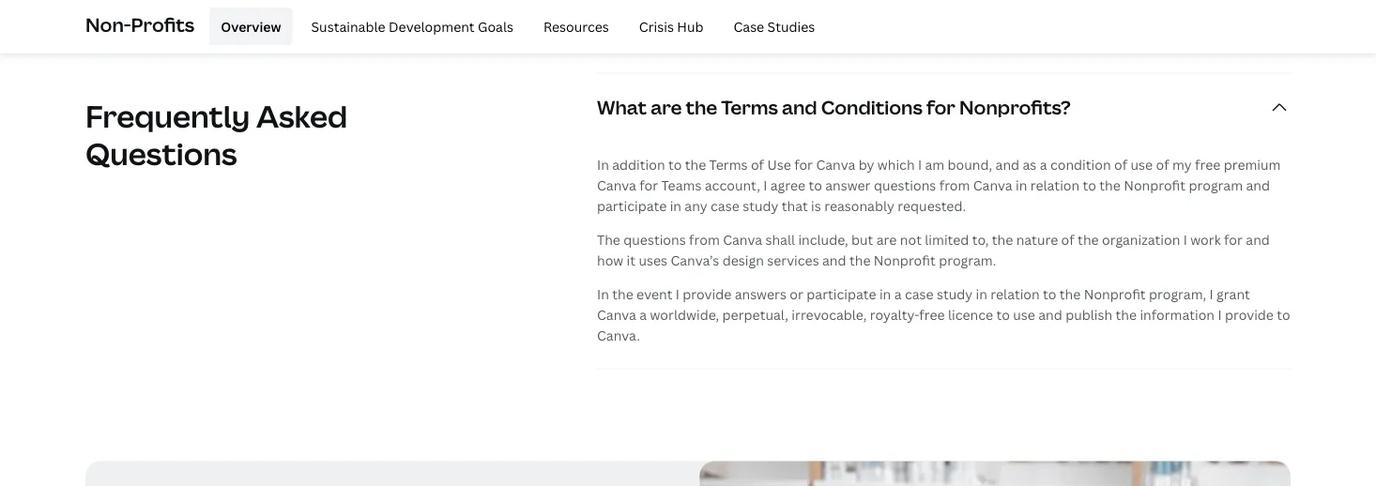 Task type: locate. For each thing, give the bounding box(es) containing it.
1 horizontal spatial case
[[905, 286, 934, 303]]

and down include,
[[823, 252, 847, 270]]

in addition to the terms of use for canva by which i am bound, and as a condition of use of my free premium canva for teams account, i agree to answer questions from canva in relation to the nonprofit program and participate in any case study that is reasonably requested.
[[597, 156, 1281, 215]]

canva down bound,
[[974, 177, 1013, 194]]

case inside in the event i provide answers or participate in a case study in relation to the nonprofit program, i grant canva a worldwide, perpetual, irrevocable, royalty-free licence to use and publish the information i provide to canva.
[[905, 286, 934, 303]]

1 vertical spatial are
[[651, 94, 682, 120]]

a down event
[[640, 306, 647, 324]]

1 vertical spatial use
[[1014, 306, 1036, 324]]

frequently asked questions
[[85, 96, 348, 174]]

0 horizontal spatial study
[[743, 197, 779, 215]]

canva.
[[597, 327, 640, 345]]

2 in from the top
[[597, 286, 609, 303]]

the
[[597, 231, 621, 249]]

i up worldwide,
[[676, 286, 680, 303]]

1 vertical spatial from
[[689, 231, 720, 249]]

study
[[743, 197, 779, 215], [937, 286, 973, 303]]

nonprofit down not
[[874, 252, 936, 270]]

1 vertical spatial provide
[[1226, 306, 1274, 324]]

relation up licence
[[991, 286, 1040, 303]]

of
[[835, 31, 848, 49], [751, 156, 764, 174], [1115, 156, 1128, 174], [1157, 156, 1170, 174], [1062, 231, 1075, 249]]

2 horizontal spatial a
[[1040, 156, 1048, 174]]

menu bar
[[202, 8, 827, 45]]

a right as
[[1040, 156, 1048, 174]]

i inside the questions from canva shall include, but are not limited to, the nature of the organization i work for and how it uses canva's design services and the nonprofit program.
[[1184, 231, 1188, 249]]

use right licence
[[1014, 306, 1036, 324]]

and right work
[[1247, 231, 1271, 249]]

terms up account,
[[710, 156, 748, 174]]

in left addition at the top left
[[597, 156, 609, 174]]

the
[[686, 94, 718, 120], [685, 156, 706, 174], [1100, 177, 1121, 194], [992, 231, 1014, 249], [1078, 231, 1099, 249], [850, 252, 871, 270], [612, 286, 634, 303], [1060, 286, 1081, 303], [1116, 306, 1137, 324]]

0 vertical spatial participate
[[597, 197, 667, 215]]

0 horizontal spatial free
[[920, 306, 945, 324]]

0 horizontal spatial use
[[1014, 306, 1036, 324]]

50%
[[1128, 31, 1156, 49]]

2 horizontal spatial are
[[1105, 31, 1125, 49]]

condition
[[1051, 156, 1112, 174]]

0 vertical spatial a
[[1040, 156, 1048, 174]]

1 vertical spatial participate
[[807, 286, 877, 303]]

free
[[1196, 156, 1221, 174], [920, 306, 945, 324]]

i
[[918, 156, 922, 174], [764, 177, 768, 194], [1184, 231, 1188, 249], [676, 286, 680, 303], [1210, 286, 1214, 303], [1218, 306, 1222, 324]]

0 vertical spatial nonprofit
[[1124, 177, 1186, 194]]

1 vertical spatial case
[[905, 286, 934, 303]]

nonprofit down my
[[1124, 177, 1186, 194]]

1 vertical spatial terms
[[710, 156, 748, 174]]

1 horizontal spatial free
[[1196, 156, 1221, 174]]

1 vertical spatial study
[[937, 286, 973, 303]]

goals
[[478, 17, 514, 35]]

1 vertical spatial a
[[895, 286, 902, 303]]

terms up use
[[722, 94, 778, 120]]

free.
[[967, 31, 996, 49]]

for up am at right
[[927, 94, 956, 120]]

2 vertical spatial a
[[640, 306, 647, 324]]

nonprofit inside in the event i provide answers or participate in a case study in relation to the nonprofit program, i grant canva a worldwide, perpetual, irrevocable, royalty-free licence to use and publish the information i provide to canva.
[[1084, 286, 1146, 303]]

participate
[[597, 197, 667, 215], [807, 286, 877, 303]]

the down can
[[686, 94, 718, 120]]

are left not
[[877, 231, 897, 249]]

canva's
[[671, 252, 720, 270]]

0 horizontal spatial questions
[[624, 231, 686, 249]]

relation down as
[[1031, 177, 1080, 194]]

1 horizontal spatial from
[[940, 177, 971, 194]]

case down account,
[[711, 197, 740, 215]]

study up licence
[[937, 286, 973, 303]]

1 horizontal spatial questions
[[874, 177, 937, 194]]

0 vertical spatial from
[[940, 177, 971, 194]]

for right work
[[1225, 231, 1243, 249]]

0 horizontal spatial participate
[[597, 197, 667, 215]]

participate up the irrevocable,
[[807, 286, 877, 303]]

0 horizontal spatial from
[[689, 231, 720, 249]]

case up the royalty-
[[905, 286, 934, 303]]

1 horizontal spatial use
[[1131, 156, 1153, 174]]

any
[[685, 197, 708, 215]]

0 horizontal spatial are
[[651, 94, 682, 120]]

hub
[[677, 17, 704, 35]]

0 vertical spatial use
[[1131, 156, 1153, 174]]

for
[[946, 31, 964, 49], [927, 94, 956, 120], [795, 156, 813, 174], [640, 177, 658, 194], [1225, 231, 1243, 249]]

in left any
[[670, 197, 682, 215]]

can
[[713, 31, 736, 49]]

free inside in addition to the terms of use for canva by which i am bound, and as a condition of use of my free premium canva for teams account, i agree to answer questions from canva in relation to the nonprofit program and participate in any case study that is reasonably requested.
[[1196, 156, 1221, 174]]

i left work
[[1184, 231, 1188, 249]]

0 vertical spatial case
[[711, 197, 740, 215]]

1 horizontal spatial participate
[[807, 286, 877, 303]]

are right what
[[651, 94, 682, 120]]

2 vertical spatial nonprofit
[[1084, 286, 1146, 303]]

crisis hub
[[639, 17, 704, 35]]

services
[[767, 252, 820, 270]]

use
[[1131, 156, 1153, 174], [1014, 306, 1036, 324]]

what are the terms and conditions for nonprofits?
[[597, 94, 1071, 120]]

case
[[711, 197, 740, 215], [905, 286, 934, 303]]

1 horizontal spatial are
[[877, 231, 897, 249]]

studies
[[768, 17, 815, 35]]

offline
[[597, 31, 640, 49]]

program,
[[1150, 286, 1207, 303]]

1 vertical spatial relation
[[991, 286, 1040, 303]]

overview
[[221, 17, 281, 35]]

and left publish
[[1039, 306, 1063, 324]]

participate up the
[[597, 197, 667, 215]]

0 vertical spatial terms
[[722, 94, 778, 120]]

by
[[859, 156, 875, 174]]

and up use
[[782, 94, 818, 120]]

questions down which
[[874, 177, 937, 194]]

from up 'canva's'
[[689, 231, 720, 249]]

questions inside in addition to the terms of use for canva by which i am bound, and as a condition of use of my free premium canva for teams account, i agree to answer questions from canva in relation to the nonprofit program and participate in any case study that is reasonably requested.
[[874, 177, 937, 194]]

and inside dropdown button
[[782, 94, 818, 120]]

and
[[782, 94, 818, 120], [996, 156, 1020, 174], [1247, 177, 1271, 194], [1247, 231, 1271, 249], [823, 252, 847, 270], [1039, 306, 1063, 324]]

information
[[1140, 306, 1215, 324]]

0 horizontal spatial a
[[640, 306, 647, 324]]

terms inside what are the terms and conditions for nonprofits? dropdown button
[[722, 94, 778, 120]]

1 in from the top
[[597, 156, 609, 174]]

design
[[723, 252, 764, 270]]

the right publish
[[1116, 306, 1137, 324]]

questions up "uses"
[[624, 231, 686, 249]]

case studies
[[734, 17, 815, 35]]

in inside in addition to the terms of use for canva by which i am bound, and as a condition of use of my free premium canva for teams account, i agree to answer questions from canva in relation to the nonprofit program and participate in any case study that is reasonably requested.
[[597, 156, 609, 174]]

canva up canva.
[[597, 306, 637, 324]]

are
[[1105, 31, 1125, 49], [651, 94, 682, 120], [877, 231, 897, 249]]

program
[[1189, 177, 1243, 194]]

and inside in the event i provide answers or participate in a case study in relation to the nonprofit program, i grant canva a worldwide, perpetual, irrevocable, royalty-free licence to use and publish the information i provide to canva.
[[1039, 306, 1063, 324]]

of right nature
[[1062, 231, 1075, 249]]

the right to,
[[992, 231, 1014, 249]]

in down how
[[597, 286, 609, 303]]

seats
[[1068, 31, 1102, 49]]

a inside in addition to the terms of use for canva by which i am bound, and as a condition of use of my free premium canva for teams account, i agree to answer questions from canva in relation to the nonprofit program and participate in any case study that is reasonably requested.
[[1040, 156, 1048, 174]]

use inside in addition to the terms of use for canva by which i am bound, and as a condition of use of my free premium canva for teams account, i agree to answer questions from canva in relation to the nonprofit program and participate in any case study that is reasonably requested.
[[1131, 156, 1153, 174]]

a
[[1040, 156, 1048, 174], [895, 286, 902, 303], [640, 306, 647, 324]]

the up teams
[[685, 156, 706, 174]]

provide
[[683, 286, 732, 303], [1226, 306, 1274, 324]]

1 horizontal spatial study
[[937, 286, 973, 303]]

of left use
[[751, 156, 764, 174]]

canva up design
[[723, 231, 763, 249]]

free up program
[[1196, 156, 1221, 174]]

canva up answer
[[816, 156, 856, 174]]

nonprofit
[[1124, 177, 1186, 194], [874, 252, 936, 270], [1084, 286, 1146, 303]]

use left my
[[1131, 156, 1153, 174]]

event
[[637, 286, 673, 303]]

participate inside in addition to the terms of use for canva by which i am bound, and as a condition of use of my free premium canva for teams account, i agree to answer questions from canva in relation to the nonprofit program and participate in any case study that is reasonably requested.
[[597, 197, 667, 215]]

0 horizontal spatial provide
[[683, 286, 732, 303]]

study inside in addition to the terms of use for canva by which i am bound, and as a condition of use of my free premium canva for teams account, i agree to answer questions from canva in relation to the nonprofit program and participate in any case study that is reasonably requested.
[[743, 197, 779, 215]]

2 vertical spatial are
[[877, 231, 897, 249]]

provide down grant
[[1226, 306, 1274, 324]]

provide up worldwide,
[[683, 286, 732, 303]]

in up licence
[[976, 286, 988, 303]]

1 horizontal spatial a
[[895, 286, 902, 303]]

0 vertical spatial study
[[743, 197, 779, 215]]

free left licence
[[920, 306, 945, 324]]

are inside dropdown button
[[651, 94, 682, 120]]

reasonably
[[825, 197, 895, 215]]

the right nature
[[1078, 231, 1099, 249]]

relation
[[1031, 177, 1080, 194], [991, 286, 1040, 303]]

a up the royalty-
[[895, 286, 902, 303]]

that
[[782, 197, 808, 215]]

0 vertical spatial questions
[[874, 177, 937, 194]]

terms
[[722, 94, 778, 120], [710, 156, 748, 174]]

use inside in the event i provide answers or participate in a case study in relation to the nonprofit program, i grant canva a worldwide, perpetual, irrevocable, royalty-free licence to use and publish the information i provide to canva.
[[1014, 306, 1036, 324]]

0 horizontal spatial case
[[711, 197, 740, 215]]

1 horizontal spatial provide
[[1226, 306, 1274, 324]]

1 vertical spatial in
[[597, 286, 609, 303]]

in inside in the event i provide answers or participate in a case study in relation to the nonprofit program, i grant canva a worldwide, perpetual, irrevocable, royalty-free licence to use and publish the information i provide to canva.
[[597, 286, 609, 303]]

0 vertical spatial are
[[1105, 31, 1125, 49]]

worldwide,
[[650, 306, 720, 324]]

in
[[1016, 177, 1028, 194], [670, 197, 682, 215], [880, 286, 892, 303], [976, 286, 988, 303]]

off.
[[1159, 31, 1180, 49]]

is
[[812, 197, 822, 215]]

are left 50%
[[1105, 31, 1125, 49]]

case
[[734, 17, 765, 35]]

the inside dropdown button
[[686, 94, 718, 120]]

nonprofit up publish
[[1084, 286, 1146, 303]]

0 vertical spatial relation
[[1031, 177, 1080, 194]]

i left grant
[[1210, 286, 1214, 303]]

0 vertical spatial free
[[1196, 156, 1221, 174]]

questions
[[874, 177, 937, 194], [624, 231, 686, 249]]

1 vertical spatial free
[[920, 306, 945, 324]]

study left that
[[743, 197, 779, 215]]

development
[[389, 17, 475, 35]]

1 vertical spatial questions
[[624, 231, 686, 249]]

0 vertical spatial in
[[597, 156, 609, 174]]

in
[[597, 156, 609, 174], [597, 286, 609, 303]]

in for in the event i provide answers or participate in a case study in relation to the nonprofit program, i grant canva a worldwide, perpetual, irrevocable, royalty-free licence to use and publish the information i provide to canva.
[[597, 286, 609, 303]]

1 vertical spatial nonprofit
[[874, 252, 936, 270]]

to
[[871, 31, 885, 49], [669, 156, 682, 174], [809, 177, 823, 194], [1083, 177, 1097, 194], [1043, 286, 1057, 303], [997, 306, 1010, 324], [1278, 306, 1291, 324]]

from down bound,
[[940, 177, 971, 194]]

for right use
[[795, 156, 813, 174]]

non-
[[85, 11, 131, 37]]

limited
[[925, 231, 970, 249]]

or
[[790, 286, 804, 303]]

canva
[[816, 156, 856, 174], [597, 177, 637, 194], [974, 177, 1013, 194], [723, 231, 763, 249], [597, 306, 637, 324]]

nonprofit inside the questions from canva shall include, but are not limited to, the nature of the organization i work for and how it uses canva's design services and the nonprofit program.
[[874, 252, 936, 270]]

terms inside in addition to the terms of use for canva by which i am bound, and as a condition of use of my free premium canva for teams account, i agree to answer questions from canva in relation to the nonprofit program and participate in any case study that is reasonably requested.
[[710, 156, 748, 174]]



Task type: describe. For each thing, give the bounding box(es) containing it.
use
[[768, 156, 791, 174]]

users
[[908, 31, 942, 49]]

profits
[[131, 11, 195, 37]]

answer
[[826, 177, 871, 194]]

publish
[[1066, 306, 1113, 324]]

from inside the questions from canva shall include, but are not limited to, the nature of the organization i work for and how it uses canva's design services and the nonprofit program.
[[689, 231, 720, 249]]

i down grant
[[1218, 306, 1222, 324]]

and down premium at right top
[[1247, 177, 1271, 194]]

not
[[900, 231, 922, 249]]

which
[[878, 156, 915, 174]]

questions
[[85, 133, 237, 174]]

the down condition
[[1100, 177, 1121, 194]]

free inside in the event i provide answers or participate in a case study in relation to the nonprofit program, i grant canva a worldwide, perpetual, irrevocable, royalty-free licence to use and publish the information i provide to canva.
[[920, 306, 945, 324]]

relation inside in addition to the terms of use for canva by which i am bound, and as a condition of use of my free premium canva for teams account, i agree to answer questions from canva in relation to the nonprofit program and participate in any case study that is reasonably requested.
[[1031, 177, 1080, 194]]

teams
[[662, 177, 702, 194]]

include,
[[799, 231, 849, 249]]

agree
[[771, 177, 806, 194]]

of right condition
[[1115, 156, 1128, 174]]

in up the royalty-
[[880, 286, 892, 303]]

for inside the questions from canva shall include, but are not limited to, the nature of the organization i work for and how it uses canva's design services and the nonprofit program.
[[1225, 231, 1243, 249]]

the questions from canva shall include, but are not limited to, the nature of the organization i work for and how it uses canva's design services and the nonprofit program.
[[597, 231, 1271, 270]]

50
[[888, 31, 905, 49]]

nonprofits?
[[960, 94, 1071, 120]]

as
[[1023, 156, 1037, 174]]

perpetual,
[[723, 306, 789, 324]]

from inside in addition to the terms of use for canva by which i am bound, and as a condition of use of my free premium canva for teams account, i agree to answer questions from canva in relation to the nonprofit program and participate in any case study that is reasonably requested.
[[940, 177, 971, 194]]

relation inside in the event i provide answers or participate in a case study in relation to the nonprofit program, i grant canva a worldwide, perpetual, irrevocable, royalty-free licence to use and publish the information i provide to canva.
[[991, 286, 1040, 303]]

nonprofits
[[643, 31, 710, 49]]

in the event i provide answers or participate in a case study in relation to the nonprofit program, i grant canva a worldwide, perpetual, irrevocable, royalty-free licence to use and publish the information i provide to canva.
[[597, 286, 1291, 345]]

requested.
[[898, 197, 966, 215]]

crisis
[[639, 17, 674, 35]]

what
[[597, 94, 647, 120]]

program.
[[939, 252, 997, 270]]

sustainable development goals link
[[300, 8, 525, 45]]

premium
[[1224, 156, 1281, 174]]

have
[[739, 31, 769, 49]]

0 vertical spatial provide
[[683, 286, 732, 303]]

canva down addition at the top left
[[597, 177, 637, 194]]

but
[[852, 231, 874, 249]]

are inside the questions from canva shall include, but are not limited to, the nature of the organization i work for and how it uses canva's design services and the nonprofit program.
[[877, 231, 897, 249]]

frequently
[[85, 96, 250, 137]]

for down addition at the top left
[[640, 177, 658, 194]]

in down as
[[1016, 177, 1028, 194]]

sustainable
[[311, 17, 386, 35]]

of left up
[[835, 31, 848, 49]]

nature
[[1017, 231, 1059, 249]]

the down but
[[850, 252, 871, 270]]

bound,
[[948, 156, 993, 174]]

grant
[[1217, 286, 1251, 303]]

case inside in addition to the terms of use for canva by which i am bound, and as a condition of use of my free premium canva for teams account, i agree to answer questions from canva in relation to the nonprofit program and participate in any case study that is reasonably requested.
[[711, 197, 740, 215]]

nonprofit inside in addition to the terms of use for canva by which i am bound, and as a condition of use of my free premium canva for teams account, i agree to answer questions from canva in relation to the nonprofit program and participate in any case study that is reasonably requested.
[[1124, 177, 1186, 194]]

of inside the questions from canva shall include, but are not limited to, the nature of the organization i work for and how it uses canva's design services and the nonprofit program.
[[1062, 231, 1075, 249]]

organization
[[1103, 231, 1181, 249]]

study inside in the event i provide answers or participate in a case study in relation to the nonprofit program, i grant canva a worldwide, perpetual, irrevocable, royalty-free licence to use and publish the information i provide to canva.
[[937, 286, 973, 303]]

to,
[[973, 231, 989, 249]]

in for in addition to the terms of use for canva by which i am bound, and as a condition of use of my free premium canva for teams account, i agree to answer questions from canva in relation to the nonprofit program and participate in any case study that is reasonably requested.
[[597, 156, 609, 174]]

answers
[[735, 286, 787, 303]]

for left the free.
[[946, 31, 964, 49]]

addition
[[612, 156, 665, 174]]

it
[[627, 252, 636, 270]]

participate inside in the event i provide answers or participate in a case study in relation to the nonprofit program, i grant canva a worldwide, perpetual, irrevocable, royalty-free licence to use and publish the information i provide to canva.
[[807, 286, 877, 303]]

the left event
[[612, 286, 634, 303]]

resources link
[[532, 8, 621, 45]]

additional
[[999, 31, 1065, 49]]

royalty-
[[870, 306, 920, 324]]

of left my
[[1157, 156, 1170, 174]]

am
[[926, 156, 945, 174]]

irrevocable,
[[792, 306, 867, 324]]

overview link
[[210, 8, 293, 45]]

one
[[773, 31, 796, 49]]

questions inside the questions from canva shall include, but are not limited to, the nature of the organization i work for and how it uses canva's design services and the nonprofit program.
[[624, 231, 686, 249]]

the up publish
[[1060, 286, 1081, 303]]

licence
[[949, 306, 994, 324]]

asked
[[256, 96, 348, 137]]

non-profits
[[85, 11, 195, 37]]

i left am at right
[[918, 156, 922, 174]]

uses
[[639, 252, 668, 270]]

canva inside in the event i provide answers or participate in a case study in relation to the nonprofit program, i grant canva a worldwide, perpetual, irrevocable, royalty-free licence to use and publish the information i provide to canva.
[[597, 306, 637, 324]]

team
[[800, 31, 832, 49]]

offline nonprofits can have one team of up to 50 users for free. additional seats are 50% off.
[[597, 31, 1180, 49]]

crisis hub link
[[628, 8, 715, 45]]

what are the terms and conditions for nonprofits? button
[[597, 74, 1291, 141]]

work
[[1191, 231, 1222, 249]]

for inside dropdown button
[[927, 94, 956, 120]]

account,
[[705, 177, 761, 194]]

case studies link
[[723, 8, 827, 45]]

conditions
[[821, 94, 923, 120]]

shall
[[766, 231, 795, 249]]

i left 'agree'
[[764, 177, 768, 194]]

and left as
[[996, 156, 1020, 174]]

canva inside the questions from canva shall include, but are not limited to, the nature of the organization i work for and how it uses canva's design services and the nonprofit program.
[[723, 231, 763, 249]]

menu bar containing overview
[[202, 8, 827, 45]]

up
[[852, 31, 868, 49]]

how
[[597, 252, 624, 270]]

resources
[[544, 17, 609, 35]]

my
[[1173, 156, 1192, 174]]

sustainable development goals
[[311, 17, 514, 35]]



Task type: vqa. For each thing, say whether or not it's contained in the screenshot.
the bottom from
yes



